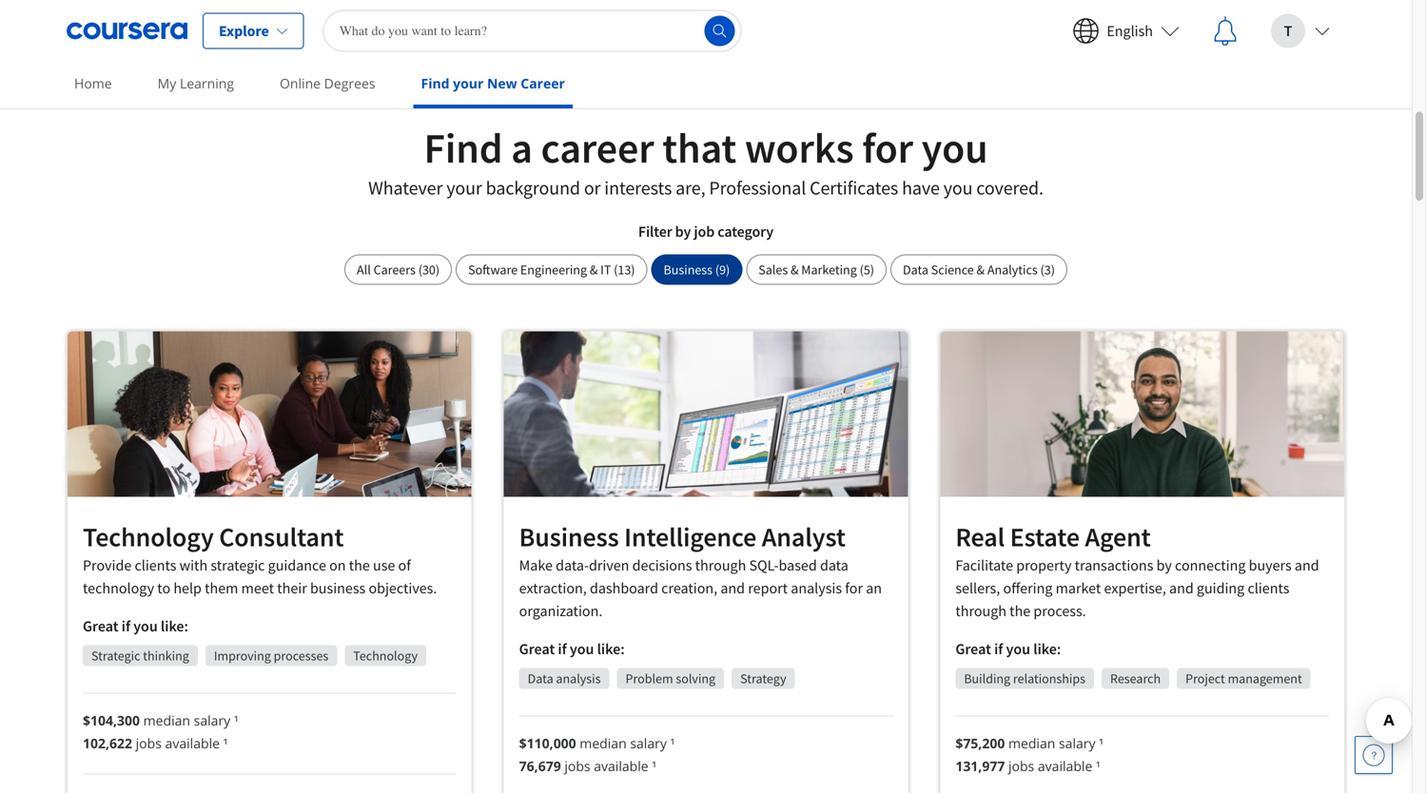 Task type: vqa. For each thing, say whether or not it's contained in the screenshot.
For Universities
no



Task type: describe. For each thing, give the bounding box(es) containing it.
sales
[[759, 261, 788, 278]]

$75,200 median salary ¹ 131,977 jobs available ¹
[[956, 735, 1104, 776]]

find your new career
[[421, 74, 565, 92]]

market
[[1056, 579, 1102, 598]]

agent
[[1086, 521, 1151, 554]]

processes
[[274, 648, 329, 665]]

(13)
[[614, 261, 635, 278]]

thinking
[[143, 648, 189, 665]]

131,977
[[956, 758, 1005, 776]]

clients inside real estate agent facilitate property transactions by connecting buyers and sellers, offering market expertise, and guiding clients through the process.
[[1248, 579, 1290, 598]]

you for technology consultant
[[133, 617, 158, 636]]

t button
[[1256, 0, 1346, 61]]

business
[[310, 579, 366, 598]]

learning
[[180, 74, 234, 92]]

What do you want to learn? text field
[[323, 10, 742, 52]]

(30)
[[419, 261, 440, 278]]

analysis inside business intelligence analyst make data-driven decisions through sql-based data extraction, dashboard creation, and report analysis for an organization.
[[791, 579, 842, 598]]

facilitate
[[956, 556, 1014, 576]]

online degrees
[[280, 74, 376, 92]]

category
[[718, 222, 774, 241]]

technology consultant provide clients with strategic guidance on the use of technology to help them meet their business objectives.
[[83, 521, 437, 598]]

problem
[[626, 671, 674, 688]]

jobs for business
[[565, 758, 591, 776]]

business for intelligence
[[519, 521, 619, 554]]

$110,000
[[519, 735, 577, 753]]

Business (9) button
[[652, 255, 743, 285]]

data-
[[556, 556, 589, 576]]

them
[[205, 579, 238, 598]]

great for business intelligence analyst
[[519, 640, 555, 659]]

a
[[511, 121, 533, 174]]

to
[[157, 579, 171, 598]]

property
[[1017, 556, 1072, 576]]

filter by job category
[[639, 222, 774, 241]]

Data Science & Analytics (3) button
[[891, 255, 1068, 285]]

relationships
[[1014, 671, 1086, 688]]

based
[[779, 556, 817, 576]]

great if you like: for technology
[[83, 617, 188, 636]]

consultant
[[219, 521, 344, 554]]

improving processes
[[214, 648, 329, 665]]

business (9)
[[664, 261, 730, 278]]

transactions
[[1075, 556, 1154, 576]]

process.
[[1034, 602, 1087, 621]]

0 vertical spatial your
[[453, 74, 484, 92]]

Sales & Marketing (5) button
[[747, 255, 887, 285]]

help center image
[[1363, 744, 1386, 767]]

use
[[373, 556, 395, 575]]

Software Engineering & IT (13) button
[[456, 255, 648, 285]]

analyst
[[762, 521, 846, 554]]

& for data science & analytics (3)
[[977, 261, 985, 278]]

solving
[[676, 671, 716, 688]]

online degrees link
[[272, 62, 383, 105]]

strategic
[[91, 648, 140, 665]]

an
[[866, 579, 882, 598]]

by inside real estate agent facilitate property transactions by connecting buyers and sellers, offering market expertise, and guiding clients through the process.
[[1157, 556, 1173, 576]]

& for software engineering & it (13)
[[590, 261, 598, 278]]

you for business intelligence analyst
[[570, 640, 594, 659]]

background
[[486, 176, 581, 200]]

home
[[74, 74, 112, 92]]

project
[[1186, 671, 1226, 688]]

median for business
[[580, 735, 627, 753]]

filter
[[639, 222, 673, 241]]

sales & marketing (5)
[[759, 261, 875, 278]]

research
[[1111, 671, 1161, 688]]

help
[[174, 579, 202, 598]]

0 vertical spatial by
[[676, 222, 691, 241]]

explore
[[219, 21, 269, 40]]

data science & analytics (3)
[[903, 261, 1056, 278]]

management
[[1228, 671, 1303, 688]]

building relationships
[[965, 671, 1086, 688]]

creation,
[[662, 579, 718, 598]]

$75,200
[[956, 735, 1005, 753]]

certificates
[[810, 176, 899, 200]]

real estate agent facilitate property transactions by connecting buyers and sellers, offering market expertise, and guiding clients through the process.
[[956, 521, 1320, 621]]

option group containing all careers (30)
[[345, 255, 1068, 285]]

organization.
[[519, 602, 603, 621]]

the inside technology consultant provide clients with strategic guidance on the use of technology to help them meet their business objectives.
[[349, 556, 370, 575]]

guiding
[[1197, 579, 1245, 598]]

my learning link
[[150, 62, 242, 105]]

data for data science & analytics (3)
[[903, 261, 929, 278]]

engineering
[[521, 261, 587, 278]]

english
[[1107, 21, 1154, 40]]

you up 'have'
[[922, 121, 989, 174]]

their
[[277, 579, 307, 598]]

career
[[541, 121, 654, 174]]

data analysis
[[528, 671, 601, 688]]

with
[[180, 556, 208, 575]]

you right 'have'
[[944, 176, 973, 200]]

explore button
[[203, 13, 304, 49]]

$104,300 median salary ¹ 102,622 jobs available ¹
[[83, 712, 239, 753]]

works
[[745, 121, 854, 174]]

report
[[748, 579, 788, 598]]

marketing
[[802, 261, 857, 278]]

my learning
[[158, 74, 234, 92]]

guidance
[[268, 556, 326, 575]]

clients inside technology consultant provide clients with strategic guidance on the use of technology to help them meet their business objectives.
[[135, 556, 177, 575]]

76,679
[[519, 758, 561, 776]]

all
[[357, 261, 371, 278]]

driven
[[589, 556, 630, 576]]

great if you like: for business
[[519, 640, 625, 659]]



Task type: locate. For each thing, give the bounding box(es) containing it.
if for real
[[995, 640, 1004, 659]]

median inside $75,200 median salary ¹ 131,977 jobs available ¹
[[1009, 735, 1056, 753]]

great up strategic
[[83, 617, 119, 636]]

find left a
[[424, 121, 503, 174]]

through up creation,
[[695, 556, 747, 576]]

for inside find a career that works for you whatever your background or interests are, professional certificates have you covered.
[[863, 121, 914, 174]]

0 vertical spatial find
[[421, 74, 450, 92]]

1 vertical spatial analysis
[[556, 671, 601, 688]]

t
[[1285, 21, 1293, 40]]

by
[[676, 222, 691, 241], [1157, 556, 1173, 576]]

great if you like: up the strategic thinking
[[83, 617, 188, 636]]

1 vertical spatial by
[[1157, 556, 1173, 576]]

1 horizontal spatial data
[[903, 261, 929, 278]]

that
[[663, 121, 737, 174]]

great if you like: for real
[[956, 640, 1062, 659]]

objectives.
[[369, 579, 437, 598]]

great up building
[[956, 640, 992, 659]]

dashboard
[[590, 579, 659, 598]]

your right whatever
[[447, 176, 482, 200]]

1 vertical spatial find
[[424, 121, 503, 174]]

data for data analysis
[[528, 671, 554, 688]]

2 horizontal spatial median
[[1009, 735, 1056, 753]]

& right sales
[[791, 261, 799, 278]]

1 horizontal spatial great if you like:
[[519, 640, 625, 659]]

find for a
[[424, 121, 503, 174]]

through
[[695, 556, 747, 576], [956, 602, 1007, 621]]

data inside button
[[903, 261, 929, 278]]

$110,000 median salary ¹ 76,679 jobs available ¹
[[519, 735, 675, 776]]

0 horizontal spatial great if you like:
[[83, 617, 188, 636]]

1 horizontal spatial available
[[594, 758, 649, 776]]

make
[[519, 556, 553, 576]]

you for real estate agent
[[1007, 640, 1031, 659]]

salary
[[194, 712, 231, 730], [630, 735, 667, 753], [1059, 735, 1096, 753]]

if up building
[[995, 640, 1004, 659]]

salary for consultant
[[194, 712, 231, 730]]

0 horizontal spatial if
[[122, 617, 130, 636]]

available inside $110,000 median salary ¹ 76,679 jobs available ¹
[[594, 758, 649, 776]]

are,
[[676, 176, 706, 200]]

technology inside technology consultant provide clients with strategic guidance on the use of technology to help them meet their business objectives.
[[83, 521, 214, 554]]

technology for technology
[[353, 648, 418, 665]]

2 horizontal spatial great
[[956, 640, 992, 659]]

salary inside $75,200 median salary ¹ 131,977 jobs available ¹
[[1059, 735, 1096, 753]]

the inside real estate agent facilitate property transactions by connecting buyers and sellers, offering market expertise, and guiding clients through the process.
[[1010, 602, 1031, 621]]

you up the strategic thinking
[[133, 617, 158, 636]]

0 vertical spatial business
[[664, 261, 713, 278]]

great up the "data analysis"
[[519, 640, 555, 659]]

find for your
[[421, 74, 450, 92]]

1 horizontal spatial clients
[[1248, 579, 1290, 598]]

the right "on" at the left bottom
[[349, 556, 370, 575]]

careers
[[374, 261, 416, 278]]

like: for consultant
[[161, 617, 188, 636]]

0 vertical spatial technology
[[83, 521, 214, 554]]

find
[[421, 74, 450, 92], [424, 121, 503, 174]]

1 horizontal spatial and
[[1170, 579, 1194, 598]]

1 horizontal spatial technology
[[353, 648, 418, 665]]

business intelligence analyst make data-driven decisions through sql-based data extraction, dashboard creation, and report analysis for an organization.
[[519, 521, 882, 621]]

find left new
[[421, 74, 450, 92]]

by left job
[[676, 222, 691, 241]]

median right $104,300
[[143, 712, 190, 730]]

and
[[1295, 556, 1320, 576], [721, 579, 745, 598], [1170, 579, 1194, 598]]

strategic thinking
[[91, 648, 189, 665]]

median inside $110,000 median salary ¹ 76,679 jobs available ¹
[[580, 735, 627, 753]]

analysis down organization.
[[556, 671, 601, 688]]

like: up relationships
[[1034, 640, 1062, 659]]

0 vertical spatial analysis
[[791, 579, 842, 598]]

0 horizontal spatial the
[[349, 556, 370, 575]]

clients up to on the left bottom
[[135, 556, 177, 575]]

the
[[349, 556, 370, 575], [1010, 602, 1031, 621]]

like: up the "data analysis"
[[597, 640, 625, 659]]

salary down 'problem'
[[630, 735, 667, 753]]

& right science
[[977, 261, 985, 278]]

0 horizontal spatial available
[[165, 735, 220, 753]]

sql-
[[750, 556, 779, 576]]

available for consultant
[[165, 735, 220, 753]]

and left report
[[721, 579, 745, 598]]

None search field
[[323, 10, 742, 52]]

1 & from the left
[[590, 261, 598, 278]]

decisions
[[633, 556, 692, 576]]

my
[[158, 74, 176, 92]]

all careers (30)
[[357, 261, 440, 278]]

like: up "thinking"
[[161, 617, 188, 636]]

2 horizontal spatial like:
[[1034, 640, 1062, 659]]

buyers
[[1249, 556, 1292, 576]]

problem solving
[[626, 671, 716, 688]]

1 horizontal spatial analysis
[[791, 579, 842, 598]]

0 vertical spatial data
[[903, 261, 929, 278]]

(9)
[[716, 261, 730, 278]]

business
[[664, 261, 713, 278], [519, 521, 619, 554]]

and right buyers
[[1295, 556, 1320, 576]]

like: for estate
[[1034, 640, 1062, 659]]

median right $110,000
[[580, 735, 627, 753]]

building
[[965, 671, 1011, 688]]

1 horizontal spatial jobs
[[565, 758, 591, 776]]

technology up provide
[[83, 521, 214, 554]]

software engineering & it (13)
[[468, 261, 635, 278]]

you up the "data analysis"
[[570, 640, 594, 659]]

jobs inside $104,300 median salary ¹ 102,622 jobs available ¹
[[136, 735, 162, 753]]

0 vertical spatial the
[[349, 556, 370, 575]]

through inside business intelligence analyst make data-driven decisions through sql-based data extraction, dashboard creation, and report analysis for an organization.
[[695, 556, 747, 576]]

business inside button
[[664, 261, 713, 278]]

2 horizontal spatial if
[[995, 640, 1004, 659]]

102,622
[[83, 735, 132, 753]]

whatever
[[368, 176, 443, 200]]

data
[[820, 556, 849, 576]]

job
[[694, 222, 715, 241]]

0 horizontal spatial analysis
[[556, 671, 601, 688]]

through down sellers,
[[956, 602, 1007, 621]]

2 & from the left
[[791, 261, 799, 278]]

0 vertical spatial through
[[695, 556, 747, 576]]

career
[[521, 74, 565, 92]]

jobs for real
[[1009, 758, 1035, 776]]

available for intelligence
[[594, 758, 649, 776]]

&
[[590, 261, 598, 278], [791, 261, 799, 278], [977, 261, 985, 278]]

0 horizontal spatial technology
[[83, 521, 214, 554]]

salary inside $110,000 median salary ¹ 76,679 jobs available ¹
[[630, 735, 667, 753]]

for left an
[[846, 579, 863, 598]]

salary inside $104,300 median salary ¹ 102,622 jobs available ¹
[[194, 712, 231, 730]]

2 horizontal spatial and
[[1295, 556, 1320, 576]]

salary down improving
[[194, 712, 231, 730]]

1 vertical spatial clients
[[1248, 579, 1290, 598]]

$104,300
[[83, 712, 140, 730]]

(5)
[[860, 261, 875, 278]]

salary for estate
[[1059, 735, 1096, 753]]

great if you like:
[[83, 617, 188, 636], [519, 640, 625, 659], [956, 640, 1062, 659]]

great if you like: up the "data analysis"
[[519, 640, 625, 659]]

the down offering
[[1010, 602, 1031, 621]]

extraction,
[[519, 579, 587, 598]]

jobs right 76,679 at left
[[565, 758, 591, 776]]

median
[[143, 712, 190, 730], [580, 735, 627, 753], [1009, 735, 1056, 753]]

find inside find a career that works for you whatever your background or interests are, professional certificates have you covered.
[[424, 121, 503, 174]]

you up building relationships
[[1007, 640, 1031, 659]]

jobs for technology
[[136, 735, 162, 753]]

1 vertical spatial data
[[528, 671, 554, 688]]

1 horizontal spatial median
[[580, 735, 627, 753]]

1 horizontal spatial the
[[1010, 602, 1031, 621]]

clients down buyers
[[1248, 579, 1290, 598]]

2 horizontal spatial salary
[[1059, 735, 1096, 753]]

median for real
[[1009, 735, 1056, 753]]

real
[[956, 521, 1005, 554]]

sellers,
[[956, 579, 1001, 598]]

english button
[[1058, 0, 1196, 61]]

available inside $75,200 median salary ¹ 131,977 jobs available ¹
[[1038, 758, 1093, 776]]

connecting
[[1176, 556, 1246, 576]]

analysis
[[791, 579, 842, 598], [556, 671, 601, 688]]

& left it
[[590, 261, 598, 278]]

business up data-
[[519, 521, 619, 554]]

for inside business intelligence analyst make data-driven decisions through sql-based data extraction, dashboard creation, and report analysis for an organization.
[[846, 579, 863, 598]]

salary for intelligence
[[630, 735, 667, 753]]

All Careers (30) button
[[345, 255, 452, 285]]

improving
[[214, 648, 271, 665]]

0 vertical spatial for
[[863, 121, 914, 174]]

0 horizontal spatial median
[[143, 712, 190, 730]]

1 horizontal spatial business
[[664, 261, 713, 278]]

0 horizontal spatial jobs
[[136, 735, 162, 753]]

1 horizontal spatial &
[[791, 261, 799, 278]]

1 vertical spatial through
[[956, 602, 1007, 621]]

like: for intelligence
[[597, 640, 625, 659]]

great
[[83, 617, 119, 636], [519, 640, 555, 659], [956, 640, 992, 659]]

available right 76,679 at left
[[594, 758, 649, 776]]

1 horizontal spatial salary
[[630, 735, 667, 753]]

available for estate
[[1038, 758, 1093, 776]]

find your new career link
[[414, 62, 573, 109]]

1 vertical spatial your
[[447, 176, 482, 200]]

3 & from the left
[[977, 261, 985, 278]]

median for technology
[[143, 712, 190, 730]]

intelligence
[[624, 521, 757, 554]]

2 horizontal spatial great if you like:
[[956, 640, 1062, 659]]

expertise,
[[1105, 579, 1167, 598]]

business for (9)
[[664, 261, 713, 278]]

0 horizontal spatial salary
[[194, 712, 231, 730]]

1 horizontal spatial like:
[[597, 640, 625, 659]]

business left (9)
[[664, 261, 713, 278]]

0 horizontal spatial like:
[[161, 617, 188, 636]]

jobs right 102,622 on the left bottom of page
[[136, 735, 162, 753]]

degrees
[[324, 74, 376, 92]]

0 horizontal spatial business
[[519, 521, 619, 554]]

option group
[[345, 255, 1068, 285]]

1 horizontal spatial great
[[519, 640, 555, 659]]

0 horizontal spatial great
[[83, 617, 119, 636]]

if for business
[[558, 640, 567, 659]]

software
[[468, 261, 518, 278]]

data up $110,000
[[528, 671, 554, 688]]

your inside find a career that works for you whatever your background or interests are, professional certificates have you covered.
[[447, 176, 482, 200]]

great for technology consultant
[[83, 617, 119, 636]]

if for technology
[[122, 617, 130, 636]]

great if you like: up building relationships
[[956, 640, 1062, 659]]

if
[[122, 617, 130, 636], [558, 640, 567, 659], [995, 640, 1004, 659]]

analytics
[[988, 261, 1038, 278]]

1 vertical spatial for
[[846, 579, 863, 598]]

1 vertical spatial business
[[519, 521, 619, 554]]

project management
[[1186, 671, 1303, 688]]

coursera image
[[67, 16, 188, 46]]

if up strategic
[[122, 617, 130, 636]]

2 horizontal spatial jobs
[[1009, 758, 1035, 776]]

1 horizontal spatial if
[[558, 640, 567, 659]]

0 horizontal spatial and
[[721, 579, 745, 598]]

jobs right 131,977
[[1009, 758, 1035, 776]]

median inside $104,300 median salary ¹ 102,622 jobs available ¹
[[143, 712, 190, 730]]

0 vertical spatial clients
[[135, 556, 177, 575]]

your left new
[[453, 74, 484, 92]]

professional
[[709, 176, 806, 200]]

interests
[[605, 176, 672, 200]]

home link
[[67, 62, 120, 105]]

2 horizontal spatial available
[[1038, 758, 1093, 776]]

if up the "data analysis"
[[558, 640, 567, 659]]

by up expertise,
[[1157, 556, 1173, 576]]

jobs inside $110,000 median salary ¹ 76,679 jobs available ¹
[[565, 758, 591, 776]]

jobs
[[136, 735, 162, 753], [565, 758, 591, 776], [1009, 758, 1035, 776]]

0 horizontal spatial data
[[528, 671, 554, 688]]

business inside business intelligence analyst make data-driven decisions through sql-based data extraction, dashboard creation, and report analysis for an organization.
[[519, 521, 619, 554]]

science
[[932, 261, 974, 278]]

0 horizontal spatial by
[[676, 222, 691, 241]]

0 horizontal spatial clients
[[135, 556, 177, 575]]

estate
[[1011, 521, 1080, 554]]

available right 102,622 on the left bottom of page
[[165, 735, 220, 753]]

and for real estate agent
[[1170, 579, 1194, 598]]

great for real estate agent
[[956, 640, 992, 659]]

analysis down the data
[[791, 579, 842, 598]]

and inside business intelligence analyst make data-driven decisions through sql-based data extraction, dashboard creation, and report analysis for an organization.
[[721, 579, 745, 598]]

2 horizontal spatial &
[[977, 261, 985, 278]]

0 horizontal spatial through
[[695, 556, 747, 576]]

salary down relationships
[[1059, 735, 1096, 753]]

for
[[863, 121, 914, 174], [846, 579, 863, 598]]

and for business intelligence analyst
[[721, 579, 745, 598]]

0 horizontal spatial &
[[590, 261, 598, 278]]

it
[[601, 261, 611, 278]]

median right the $75,200
[[1009, 735, 1056, 753]]

available right 131,977
[[1038, 758, 1093, 776]]

available inside $104,300 median salary ¹ 102,622 jobs available ¹
[[165, 735, 220, 753]]

for up 'have'
[[863, 121, 914, 174]]

1 horizontal spatial by
[[1157, 556, 1173, 576]]

offering
[[1004, 579, 1053, 598]]

technology down "objectives."
[[353, 648, 418, 665]]

find a career that works for you whatever your background or interests are, professional certificates have you covered.
[[368, 121, 1044, 200]]

1 vertical spatial the
[[1010, 602, 1031, 621]]

1 vertical spatial technology
[[353, 648, 418, 665]]

technology for technology consultant provide clients with strategic guidance on the use of technology to help them meet their business objectives.
[[83, 521, 214, 554]]

data
[[903, 261, 929, 278], [528, 671, 554, 688]]

online
[[280, 74, 321, 92]]

through inside real estate agent facilitate property transactions by connecting buyers and sellers, offering market expertise, and guiding clients through the process.
[[956, 602, 1007, 621]]

and down connecting
[[1170, 579, 1194, 598]]

clients
[[135, 556, 177, 575], [1248, 579, 1290, 598]]

1 horizontal spatial through
[[956, 602, 1007, 621]]

meet
[[241, 579, 274, 598]]

or
[[584, 176, 601, 200]]

data left science
[[903, 261, 929, 278]]

jobs inside $75,200 median salary ¹ 131,977 jobs available ¹
[[1009, 758, 1035, 776]]

technology
[[83, 579, 154, 598]]



